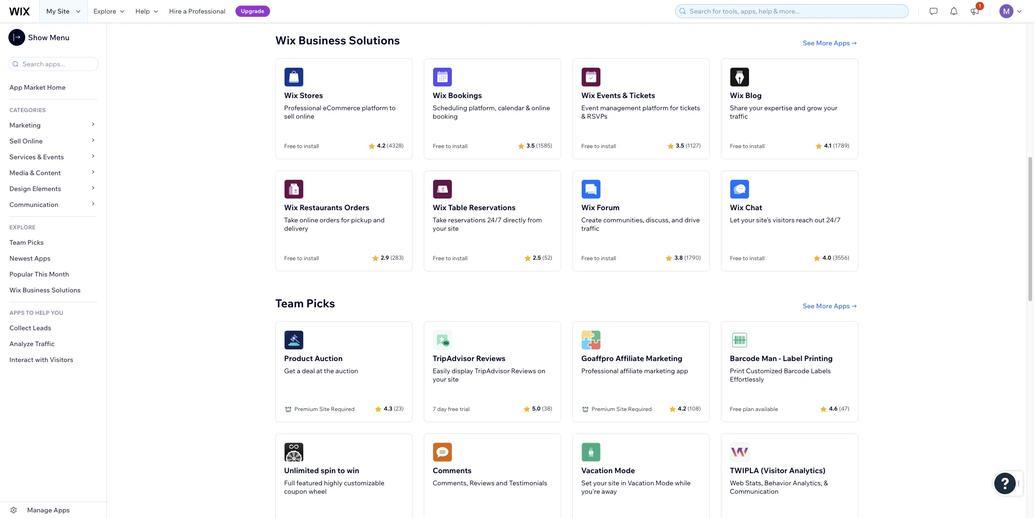 Task type: describe. For each thing, give the bounding box(es) containing it.
analytics,
[[793, 479, 823, 487]]

market
[[24, 83, 46, 92]]

& up media & content
[[37, 153, 42, 161]]

goaffpro affiliate marketing professional affiliate marketing app
[[582, 354, 689, 375]]

traffic
[[35, 340, 55, 348]]

see more apps for team picks
[[803, 302, 850, 310]]

visitors
[[773, 216, 795, 224]]

my
[[46, 7, 56, 15]]

to for wix restaurants orders
[[297, 255, 303, 262]]

see for team picks
[[803, 302, 815, 310]]

free for wix events & tickets
[[582, 142, 593, 149]]

4.2 for professional
[[377, 142, 386, 149]]

install for professional
[[304, 142, 319, 149]]

behavior
[[765, 479, 792, 487]]

7 day free trial
[[433, 406, 470, 413]]

barcode man - label printing logo image
[[730, 330, 750, 350]]

wix bookings scheduling platform, calendar & online booking
[[433, 91, 550, 120]]

0 horizontal spatial site
[[57, 7, 70, 15]]

professional inside goaffpro affiliate marketing professional affiliate marketing app
[[582, 367, 619, 375]]

product
[[284, 354, 313, 363]]

online inside wix restaurants orders take online orders for pickup and delivery
[[300, 216, 318, 224]]

install for orders
[[304, 255, 319, 262]]

newest
[[9, 254, 33, 263]]

upgrade
[[241, 7, 264, 14]]

to for wix events & tickets
[[594, 142, 600, 149]]

to inside the wix stores professional ecommerce platform to sell online
[[389, 104, 396, 112]]

to for wix table reservations
[[446, 255, 451, 262]]

4.2 for marketing
[[678, 405, 686, 412]]

2.9
[[381, 254, 389, 261]]

blog
[[746, 91, 762, 100]]

to for wix stores
[[297, 142, 303, 149]]

premium site required for auction
[[295, 406, 355, 413]]

3.8
[[675, 254, 683, 261]]

collect
[[9, 324, 31, 332]]

3.5 for tickets
[[676, 142, 684, 149]]

printing
[[805, 354, 833, 363]]

1 vertical spatial reviews
[[511, 367, 536, 375]]

highly
[[324, 479, 343, 487]]

bookings
[[448, 91, 482, 100]]

(38)
[[542, 405, 553, 412]]

calendar
[[498, 104, 525, 112]]

your down blog on the right top of the page
[[750, 104, 763, 112]]

stores
[[300, 91, 323, 100]]

1 horizontal spatial solutions
[[349, 33, 400, 47]]

0 vertical spatial tripadvisor
[[433, 354, 475, 363]]

win
[[347, 466, 359, 475]]

free to install for share
[[730, 142, 765, 149]]

& inside twipla (visitor analytics) web stats, behavior analytics, & communication
[[824, 479, 828, 487]]

take for wix restaurants orders
[[284, 216, 298, 224]]

orders
[[320, 216, 340, 224]]

your inside tripadvisor reviews easily display tripadvisor reviews on your site
[[433, 375, 447, 384]]

explore
[[9, 224, 35, 231]]

wix for wix forum
[[582, 203, 595, 212]]

your inside wix chat let your site's visitors reach out 24/7
[[741, 216, 755, 224]]

4.6 (47)
[[829, 405, 850, 412]]

help
[[136, 7, 150, 15]]

traffic inside wix forum create communities, discuss, and drive traffic
[[582, 224, 600, 233]]

see more apps for wix business solutions
[[803, 39, 850, 47]]

1 vertical spatial picks
[[306, 296, 335, 310]]

auction
[[315, 354, 343, 363]]

unlimited spin to win full featured highly customizable coupon wheel
[[284, 466, 385, 496]]

communication inside sidebar element
[[9, 201, 60, 209]]

communication link
[[0, 197, 107, 213]]

interact
[[9, 356, 34, 364]]

business inside sidebar element
[[22, 286, 50, 295]]

1 vertical spatial team
[[275, 296, 304, 310]]

free for barcode man - label printing
[[730, 406, 742, 413]]

home
[[47, 83, 66, 92]]

rsvps
[[587, 112, 608, 120]]

wix events & tickets event management platform for tickets & rsvps
[[582, 91, 701, 120]]

analyze traffic
[[9, 340, 55, 348]]

1 horizontal spatial barcode
[[784, 367, 810, 375]]

team inside sidebar element
[[9, 238, 26, 247]]

tickets
[[680, 104, 701, 112]]

free to install for orders
[[284, 255, 319, 262]]

free for wix bookings
[[433, 142, 445, 149]]

collect leads link
[[0, 320, 107, 336]]

services
[[9, 153, 36, 161]]

(1790)
[[685, 254, 701, 261]]

from
[[528, 216, 542, 224]]

install for let
[[750, 255, 765, 262]]

1 horizontal spatial wix business solutions
[[275, 33, 400, 47]]

see more apps button for wix business solutions
[[803, 39, 859, 47]]

day
[[437, 406, 447, 413]]

site's
[[757, 216, 772, 224]]

grow
[[807, 104, 823, 112]]

the
[[324, 367, 334, 375]]

5.0
[[532, 405, 541, 412]]

professional for stores
[[284, 104, 322, 112]]

4.0 (3556)
[[823, 254, 850, 261]]

wix up wix stores logo on the left of the page
[[275, 33, 296, 47]]

wix for wix blog
[[730, 91, 744, 100]]

Search for tools, apps, help & more... field
[[687, 5, 906, 18]]

web
[[730, 479, 744, 487]]

& inside wix bookings scheduling platform, calendar & online booking
[[526, 104, 530, 112]]

tripadvisor reviews logo image
[[433, 330, 453, 350]]

sidebar element
[[0, 22, 107, 518]]

platform,
[[469, 104, 497, 112]]

on
[[538, 367, 546, 375]]

chat
[[746, 203, 763, 212]]

app
[[677, 367, 689, 375]]

wix stores logo image
[[284, 67, 304, 87]]

hire
[[169, 7, 182, 15]]

see for wix business solutions
[[803, 39, 815, 47]]

1 horizontal spatial team picks
[[275, 296, 335, 310]]

twipla (visitor analytics) logo image
[[730, 443, 750, 462]]

reservations
[[448, 216, 486, 224]]

twipla
[[730, 466, 760, 475]]

wix chat let your site's visitors reach out 24/7
[[730, 203, 841, 224]]

drive
[[685, 216, 700, 224]]

product auction get a deal at the auction
[[284, 354, 358, 375]]

and inside wix restaurants orders take online orders for pickup and delivery
[[373, 216, 385, 224]]

wix bookings logo image
[[433, 67, 453, 87]]

visitors
[[50, 356, 73, 364]]

4.1 (1789)
[[824, 142, 850, 149]]

elements
[[32, 185, 61, 193]]

wix stores professional ecommerce platform to sell online
[[284, 91, 396, 120]]

events inside wix events & tickets event management platform for tickets & rsvps
[[597, 91, 621, 100]]

0 horizontal spatial mode
[[615, 466, 635, 475]]

analytics)
[[790, 466, 826, 475]]

orders
[[344, 203, 369, 212]]

full
[[284, 479, 295, 487]]

free for wix blog
[[730, 142, 742, 149]]

wix for wix stores
[[284, 91, 298, 100]]

to inside unlimited spin to win full featured highly customizable coupon wheel
[[338, 466, 345, 475]]

(4328)
[[387, 142, 404, 149]]

(47)
[[839, 405, 850, 412]]

4.3
[[384, 405, 393, 412]]

analyze traffic link
[[0, 336, 107, 352]]

event
[[582, 104, 599, 112]]

team picks link
[[0, 235, 107, 251]]

0 vertical spatial barcode
[[730, 354, 760, 363]]

barcode man - label printing print customized barcode labels effortlessly
[[730, 354, 833, 384]]

marketing
[[644, 367, 675, 375]]

(23)
[[394, 405, 404, 412]]

3.5 (1127)
[[676, 142, 701, 149]]

trial
[[460, 406, 470, 413]]

to for wix bookings
[[446, 142, 451, 149]]

wix for wix chat
[[730, 203, 744, 212]]

premium site required for affiliate
[[592, 406, 652, 413]]

required for auction
[[331, 406, 355, 413]]

create
[[582, 216, 602, 224]]

2.5
[[533, 254, 541, 261]]

customizable
[[344, 479, 385, 487]]

1
[[979, 3, 982, 9]]

install for create
[[601, 255, 617, 262]]

marketing inside sidebar element
[[9, 121, 41, 129]]

online inside wix bookings scheduling platform, calendar & online booking
[[532, 104, 550, 112]]

1 vertical spatial mode
[[656, 479, 674, 487]]

site for product auction
[[319, 406, 330, 413]]

picks inside team picks link
[[27, 238, 44, 247]]

wix restaurants orders logo image
[[284, 179, 304, 199]]

(283)
[[391, 254, 404, 261]]



Task type: vqa. For each thing, say whether or not it's contained in the screenshot.


Task type: locate. For each thing, give the bounding box(es) containing it.
goaffpro affiliate marketing logo image
[[582, 330, 601, 350]]

for
[[670, 104, 679, 112], [341, 216, 350, 224]]

0 horizontal spatial 3.5
[[527, 142, 535, 149]]

spin
[[321, 466, 336, 475]]

2 required from the left
[[628, 406, 652, 413]]

events up management
[[597, 91, 621, 100]]

1 horizontal spatial picks
[[306, 296, 335, 310]]

take for wix table reservations
[[433, 216, 447, 224]]

professional for a
[[188, 7, 226, 15]]

3.5 left (1127)
[[676, 142, 684, 149]]

0 horizontal spatial a
[[183, 7, 187, 15]]

site up the free
[[448, 375, 459, 384]]

platform inside wix events & tickets event management platform for tickets & rsvps
[[643, 104, 669, 112]]

required down 'affiliate'
[[628, 406, 652, 413]]

1 see from the top
[[803, 39, 815, 47]]

you
[[51, 309, 63, 316]]

3.5 left the (1585)
[[527, 142, 535, 149]]

see more apps button for team picks
[[803, 302, 859, 310]]

1 horizontal spatial take
[[433, 216, 447, 224]]

while
[[675, 479, 691, 487]]

0 horizontal spatial platform
[[362, 104, 388, 112]]

wix down wix stores logo on the left of the page
[[284, 91, 298, 100]]

free
[[448, 406, 459, 413]]

team up product auction logo
[[275, 296, 304, 310]]

to
[[26, 309, 34, 316]]

1 vertical spatial see
[[803, 302, 815, 310]]

your inside wix table reservations take reservations 24/7 directly from your site
[[433, 224, 447, 233]]

wix inside the wix stores professional ecommerce platform to sell online
[[284, 91, 298, 100]]

wix up event
[[582, 91, 595, 100]]

install for &
[[601, 142, 617, 149]]

solutions inside sidebar element
[[51, 286, 81, 295]]

0 vertical spatial see more apps
[[803, 39, 850, 47]]

1 premium from the left
[[295, 406, 318, 413]]

2 premium from the left
[[592, 406, 615, 413]]

hire a professional link
[[163, 0, 231, 22]]

1 vertical spatial vacation
[[628, 479, 654, 487]]

set
[[582, 479, 592, 487]]

required down the auction
[[331, 406, 355, 413]]

to for wix chat
[[743, 255, 749, 262]]

0 vertical spatial 4.2
[[377, 142, 386, 149]]

(visitor
[[761, 466, 788, 475]]

& left rsvps
[[582, 112, 586, 120]]

vacation
[[582, 466, 613, 475], [628, 479, 654, 487]]

wix inside wix restaurants orders take online orders for pickup and delivery
[[284, 203, 298, 212]]

free to install for scheduling
[[433, 142, 468, 149]]

install down rsvps
[[601, 142, 617, 149]]

(1127)
[[686, 142, 701, 149]]

free to install down share
[[730, 142, 765, 149]]

media
[[9, 169, 29, 177]]

more for wix business solutions
[[816, 39, 833, 47]]

1 horizontal spatial professional
[[284, 104, 322, 112]]

(3556)
[[833, 254, 850, 261]]

wix inside wix events & tickets event management platform for tickets & rsvps
[[582, 91, 595, 100]]

2 vertical spatial professional
[[582, 367, 619, 375]]

1 vertical spatial for
[[341, 216, 350, 224]]

1 vertical spatial professional
[[284, 104, 322, 112]]

1 horizontal spatial team
[[275, 296, 304, 310]]

required
[[331, 406, 355, 413], [628, 406, 652, 413]]

0 horizontal spatial 24/7
[[487, 216, 502, 224]]

install down the expertise
[[750, 142, 765, 149]]

1 vertical spatial tripadvisor
[[475, 367, 510, 375]]

0 vertical spatial picks
[[27, 238, 44, 247]]

1 vertical spatial marketing
[[646, 354, 683, 363]]

0 vertical spatial more
[[816, 39, 833, 47]]

wix inside wix bookings scheduling platform, calendar & online booking
[[433, 91, 447, 100]]

label
[[783, 354, 803, 363]]

labels
[[811, 367, 831, 375]]

premium for goaffpro
[[592, 406, 615, 413]]

wix business solutions link
[[0, 282, 107, 298]]

twipla (visitor analytics) web stats, behavior analytics, & communication
[[730, 466, 828, 496]]

platform down tickets
[[643, 104, 669, 112]]

traffic down forum
[[582, 224, 600, 233]]

1 vertical spatial solutions
[[51, 286, 81, 295]]

0 horizontal spatial solutions
[[51, 286, 81, 295]]

app market home
[[9, 83, 66, 92]]

& right analytics,
[[824, 479, 828, 487]]

1 horizontal spatial 3.5
[[676, 142, 684, 149]]

free down rsvps
[[582, 142, 593, 149]]

2 24/7 from the left
[[827, 216, 841, 224]]

free plan available
[[730, 406, 779, 413]]

site right my
[[57, 7, 70, 15]]

professional right hire
[[188, 7, 226, 15]]

vacation mode set your site in vacation mode while you're away
[[582, 466, 691, 496]]

professional down goaffpro
[[582, 367, 619, 375]]

product auction logo image
[[284, 330, 304, 350]]

1 take from the left
[[284, 216, 298, 224]]

1 vertical spatial barcode
[[784, 367, 810, 375]]

0 vertical spatial marketing
[[9, 121, 41, 129]]

2 see more apps button from the top
[[803, 302, 859, 310]]

wix inside wix table reservations take reservations 24/7 directly from your site
[[433, 203, 447, 212]]

24/7 inside wix table reservations take reservations 24/7 directly from your site
[[487, 216, 502, 224]]

wix business solutions inside sidebar element
[[9, 286, 81, 295]]

free to install down reservations
[[433, 255, 468, 262]]

newest apps link
[[0, 251, 107, 266]]

free for wix stores
[[284, 142, 296, 149]]

show menu
[[28, 33, 70, 42]]

analyze
[[9, 340, 34, 348]]

0 vertical spatial events
[[597, 91, 621, 100]]

online right the sell
[[296, 112, 315, 120]]

traffic inside wix blog share your expertise and grow your traffic
[[730, 112, 748, 120]]

free down booking
[[433, 142, 445, 149]]

1 required from the left
[[331, 406, 355, 413]]

1 see more apps button from the top
[[803, 39, 859, 47]]

wix up create
[[582, 203, 595, 212]]

events inside sidebar element
[[43, 153, 64, 161]]

wix inside wix chat let your site's visitors reach out 24/7
[[730, 203, 744, 212]]

free for wix forum
[[582, 255, 593, 262]]

free to install for professional
[[284, 142, 319, 149]]

4.2 (108)
[[678, 405, 701, 412]]

0 horizontal spatial take
[[284, 216, 298, 224]]

1 premium site required from the left
[[295, 406, 355, 413]]

and left grow
[[794, 104, 806, 112]]

take inside wix table reservations take reservations 24/7 directly from your site
[[433, 216, 447, 224]]

0 vertical spatial wix business solutions
[[275, 33, 400, 47]]

free to install for reservations
[[433, 255, 468, 262]]

1 horizontal spatial mode
[[656, 479, 674, 487]]

0 horizontal spatial picks
[[27, 238, 44, 247]]

4.2 left (4328)
[[377, 142, 386, 149]]

0 vertical spatial traffic
[[730, 112, 748, 120]]

install down reservations
[[452, 255, 468, 262]]

0 vertical spatial professional
[[188, 7, 226, 15]]

1 more from the top
[[816, 39, 833, 47]]

0 horizontal spatial required
[[331, 406, 355, 413]]

and left testimonials
[[496, 479, 508, 487]]

affiliate
[[616, 354, 644, 363]]

Search apps... field
[[20, 58, 95, 71]]

your left display
[[433, 375, 447, 384]]

4.3 (23)
[[384, 405, 404, 412]]

3.5 for platform,
[[527, 142, 535, 149]]

3.5
[[527, 142, 535, 149], [676, 142, 684, 149]]

free down create
[[582, 255, 593, 262]]

1 horizontal spatial 24/7
[[827, 216, 841, 224]]

and right pickup
[[373, 216, 385, 224]]

0 horizontal spatial team picks
[[9, 238, 44, 247]]

0 vertical spatial mode
[[615, 466, 635, 475]]

directly
[[503, 216, 526, 224]]

vacation up set at the bottom of the page
[[582, 466, 613, 475]]

discuss,
[[646, 216, 670, 224]]

0 horizontal spatial professional
[[188, 7, 226, 15]]

events up media & content link
[[43, 153, 64, 161]]

team picks
[[9, 238, 44, 247], [275, 296, 335, 310]]

2 take from the left
[[433, 216, 447, 224]]

solutions
[[349, 33, 400, 47], [51, 286, 81, 295]]

hire a professional
[[169, 7, 226, 15]]

free right (283)
[[433, 255, 445, 262]]

& right the media
[[30, 169, 34, 177]]

professional
[[188, 7, 226, 15], [284, 104, 322, 112], [582, 367, 619, 375]]

1 horizontal spatial site
[[319, 406, 330, 413]]

take left reservations
[[433, 216, 447, 224]]

site down the
[[319, 406, 330, 413]]

app
[[9, 83, 22, 92]]

table
[[448, 203, 468, 212]]

4.2 left the (108) at the right bottom
[[678, 405, 686, 412]]

and inside wix forum create communities, discuss, and drive traffic
[[672, 216, 683, 224]]

site left in on the bottom right of the page
[[609, 479, 620, 487]]

tripadvisor up display
[[433, 354, 475, 363]]

a right get
[[297, 367, 301, 375]]

restaurants
[[300, 203, 343, 212]]

leads
[[33, 324, 51, 332]]

to for wix forum
[[594, 255, 600, 262]]

0 vertical spatial see more apps button
[[803, 39, 859, 47]]

communication down design elements
[[9, 201, 60, 209]]

popular this month link
[[0, 266, 107, 282]]

your inside vacation mode set your site in vacation mode while you're away
[[593, 479, 607, 487]]

unlimited spin to win logo image
[[284, 443, 304, 462]]

to for wix blog
[[743, 142, 749, 149]]

interact with visitors
[[9, 356, 73, 364]]

barcode down label
[[784, 367, 810, 375]]

1 vertical spatial events
[[43, 153, 64, 161]]

and inside wix blog share your expertise and grow your traffic
[[794, 104, 806, 112]]

0 horizontal spatial for
[[341, 216, 350, 224]]

mode up in on the bottom right of the page
[[615, 466, 635, 475]]

install down communities,
[[601, 255, 617, 262]]

your right let
[[741, 216, 755, 224]]

premium site required
[[295, 406, 355, 413], [592, 406, 652, 413]]

0 horizontal spatial marketing
[[9, 121, 41, 129]]

media & content link
[[0, 165, 107, 181]]

1 vertical spatial business
[[22, 286, 50, 295]]

traffic down blog on the right top of the page
[[730, 112, 748, 120]]

(1585)
[[536, 142, 553, 149]]

customized
[[746, 367, 783, 375]]

2 see from the top
[[803, 302, 815, 310]]

for left 'tickets'
[[670, 104, 679, 112]]

wix chat logo image
[[730, 179, 750, 199]]

site inside vacation mode set your site in vacation mode while you're away
[[609, 479, 620, 487]]

vacation mode logo image
[[582, 443, 601, 462]]

install for scheduling
[[452, 142, 468, 149]]

apps inside "newest apps" link
[[34, 254, 50, 263]]

1 horizontal spatial platform
[[643, 104, 669, 112]]

install down delivery
[[304, 255, 319, 262]]

team picks up product auction logo
[[275, 296, 335, 310]]

and
[[794, 104, 806, 112], [373, 216, 385, 224], [672, 216, 683, 224], [496, 479, 508, 487]]

services & events
[[9, 153, 64, 161]]

1 24/7 from the left
[[487, 216, 502, 224]]

0 horizontal spatial premium site required
[[295, 406, 355, 413]]

wix table reservations logo image
[[433, 179, 453, 199]]

free for wix table reservations
[[433, 255, 445, 262]]

tripadvisor right display
[[475, 367, 510, 375]]

communication down twipla
[[730, 487, 779, 496]]

premium down the deal
[[295, 406, 318, 413]]

wix down popular
[[9, 286, 21, 295]]

wix forum logo image
[[582, 179, 601, 199]]

wix left table on the top left of page
[[433, 203, 447, 212]]

1 vertical spatial a
[[297, 367, 301, 375]]

wix for wix table reservations
[[433, 203, 447, 212]]

install down booking
[[452, 142, 468, 149]]

2 vertical spatial reviews
[[470, 479, 495, 487]]

your right grow
[[824, 104, 838, 112]]

in
[[621, 479, 626, 487]]

install for reservations
[[452, 255, 468, 262]]

1 vertical spatial see more apps button
[[803, 302, 859, 310]]

0 horizontal spatial traffic
[[582, 224, 600, 233]]

professional down the stores
[[284, 104, 322, 112]]

1 vertical spatial traffic
[[582, 224, 600, 233]]

wix business solutions
[[275, 33, 400, 47], [9, 286, 81, 295]]

0 vertical spatial vacation
[[582, 466, 613, 475]]

site down 'affiliate'
[[617, 406, 627, 413]]

0 horizontal spatial barcode
[[730, 354, 760, 363]]

free to install down booking
[[433, 142, 468, 149]]

platform right "ecommerce"
[[362, 104, 388, 112]]

free to install down create
[[582, 255, 617, 262]]

mode left while
[[656, 479, 674, 487]]

2 horizontal spatial professional
[[582, 367, 619, 375]]

categories
[[9, 107, 46, 114]]

apps inside manage apps link
[[54, 506, 70, 515]]

wix events & tickets logo image
[[582, 67, 601, 87]]

free down the sell
[[284, 142, 296, 149]]

0 vertical spatial reviews
[[476, 354, 506, 363]]

wix blog logo image
[[730, 67, 750, 87]]

site inside tripadvisor reviews easily display tripadvisor reviews on your site
[[448, 375, 459, 384]]

marketing down categories
[[9, 121, 41, 129]]

free to install for &
[[582, 142, 617, 149]]

free to install for let
[[730, 255, 765, 262]]

and left drive
[[672, 216, 683, 224]]

deal
[[302, 367, 315, 375]]

0 horizontal spatial 4.2
[[377, 142, 386, 149]]

site for goaffpro affiliate marketing
[[617, 406, 627, 413]]

team down "explore"
[[9, 238, 26, 247]]

free left plan
[[730, 406, 742, 413]]

professional inside the wix stores professional ecommerce platform to sell online
[[284, 104, 322, 112]]

& right calendar
[[526, 104, 530, 112]]

2 premium site required from the left
[[592, 406, 652, 413]]

wix inside sidebar element
[[9, 286, 21, 295]]

take down wix restaurants orders logo
[[284, 216, 298, 224]]

wix for wix restaurants orders
[[284, 203, 298, 212]]

0 vertical spatial business
[[298, 33, 346, 47]]

install down "site's"
[[750, 255, 765, 262]]

2 more from the top
[[816, 302, 833, 310]]

business up wix stores logo on the left of the page
[[298, 33, 346, 47]]

site inside wix table reservations take reservations 24/7 directly from your site
[[448, 224, 459, 233]]

free down let
[[730, 255, 742, 262]]

apps
[[834, 39, 850, 47], [34, 254, 50, 263], [834, 302, 850, 310], [54, 506, 70, 515]]

1 horizontal spatial a
[[297, 367, 301, 375]]

online right calendar
[[532, 104, 550, 112]]

manage apps
[[27, 506, 70, 515]]

free down share
[[730, 142, 742, 149]]

24/7 inside wix chat let your site's visitors reach out 24/7
[[827, 216, 841, 224]]

effortlessly
[[730, 375, 765, 384]]

premium up the vacation mode logo
[[592, 406, 615, 413]]

1 horizontal spatial 4.2
[[678, 405, 686, 412]]

wix inside wix blog share your expertise and grow your traffic
[[730, 91, 744, 100]]

1 platform from the left
[[362, 104, 388, 112]]

and inside comments comments, reviews and testimonials
[[496, 479, 508, 487]]

wix table reservations take reservations 24/7 directly from your site
[[433, 203, 542, 233]]

0 vertical spatial team
[[9, 238, 26, 247]]

0 vertical spatial team picks
[[9, 238, 44, 247]]

ecommerce
[[323, 104, 361, 112]]

your left reservations
[[433, 224, 447, 233]]

wix for wix bookings
[[433, 91, 447, 100]]

barcode up print
[[730, 354, 760, 363]]

communication inside twipla (visitor analytics) web stats, behavior analytics, & communication
[[730, 487, 779, 496]]

for inside wix events & tickets event management platform for tickets & rsvps
[[670, 104, 679, 112]]

2 platform from the left
[[643, 104, 669, 112]]

vacation right in on the bottom right of the page
[[628, 479, 654, 487]]

online
[[532, 104, 550, 112], [296, 112, 315, 120], [300, 216, 318, 224]]

booking
[[433, 112, 458, 120]]

0 vertical spatial site
[[448, 224, 459, 233]]

scheduling
[[433, 104, 468, 112]]

wix up scheduling
[[433, 91, 447, 100]]

team
[[9, 238, 26, 247], [275, 296, 304, 310]]

marketing inside goaffpro affiliate marketing professional affiliate marketing app
[[646, 354, 683, 363]]

0 vertical spatial for
[[670, 104, 679, 112]]

3.8 (1790)
[[675, 254, 701, 261]]

more for team picks
[[816, 302, 833, 310]]

for right orders
[[341, 216, 350, 224]]

0 vertical spatial solutions
[[349, 33, 400, 47]]

1 horizontal spatial premium site required
[[592, 406, 652, 413]]

get
[[284, 367, 295, 375]]

2 see more apps from the top
[[803, 302, 850, 310]]

1 vertical spatial wix business solutions
[[9, 286, 81, 295]]

free to install for create
[[582, 255, 617, 262]]

free to install down rsvps
[[582, 142, 617, 149]]

free to install down delivery
[[284, 255, 319, 262]]

0 horizontal spatial premium
[[295, 406, 318, 413]]

install up wix restaurants orders logo
[[304, 142, 319, 149]]

premium for product
[[295, 406, 318, 413]]

wix for wix events & tickets
[[582, 91, 595, 100]]

online inside the wix stores professional ecommerce platform to sell online
[[296, 112, 315, 120]]

1 horizontal spatial premium
[[592, 406, 615, 413]]

a inside the product auction get a deal at the auction
[[297, 367, 301, 375]]

1 horizontal spatial events
[[597, 91, 621, 100]]

1 see more apps from the top
[[803, 39, 850, 47]]

share
[[730, 104, 748, 112]]

2 horizontal spatial site
[[617, 406, 627, 413]]

unlimited
[[284, 466, 319, 475]]

0 horizontal spatial team
[[9, 238, 26, 247]]

for inside wix restaurants orders take online orders for pickup and delivery
[[341, 216, 350, 224]]

design elements
[[9, 185, 61, 193]]

month
[[49, 270, 69, 279]]

1 horizontal spatial business
[[298, 33, 346, 47]]

print
[[730, 367, 745, 375]]

team picks down "explore"
[[9, 238, 44, 247]]

a right hire
[[183, 7, 187, 15]]

1 horizontal spatial for
[[670, 104, 679, 112]]

menu
[[50, 33, 70, 42]]

1 horizontal spatial vacation
[[628, 479, 654, 487]]

free down delivery
[[284, 255, 296, 262]]

marketing
[[9, 121, 41, 129], [646, 354, 683, 363]]

tickets
[[630, 91, 656, 100]]

1 vertical spatial 4.2
[[678, 405, 686, 412]]

platform inside the wix stores professional ecommerce platform to sell online
[[362, 104, 388, 112]]

communities,
[[604, 216, 645, 224]]

site
[[448, 224, 459, 233], [448, 375, 459, 384], [609, 479, 620, 487]]

1 horizontal spatial traffic
[[730, 112, 748, 120]]

& up management
[[623, 91, 628, 100]]

wix down wix restaurants orders logo
[[284, 203, 298, 212]]

1 horizontal spatial required
[[628, 406, 652, 413]]

0 horizontal spatial communication
[[9, 201, 60, 209]]

business down popular this month
[[22, 286, 50, 295]]

online down restaurants
[[300, 216, 318, 224]]

comments comments, reviews and testimonials
[[433, 466, 547, 487]]

take
[[284, 216, 298, 224], [433, 216, 447, 224]]

take inside wix restaurants orders take online orders for pickup and delivery
[[284, 216, 298, 224]]

0 vertical spatial a
[[183, 7, 187, 15]]

site down table on the top left of page
[[448, 224, 459, 233]]

1 vertical spatial see more apps
[[803, 302, 850, 310]]

1 3.5 from the left
[[527, 142, 535, 149]]

1 vertical spatial site
[[448, 375, 459, 384]]

collect leads
[[9, 324, 51, 332]]

free for wix restaurants orders
[[284, 255, 296, 262]]

wix up let
[[730, 203, 744, 212]]

wix up share
[[730, 91, 744, 100]]

free to install down let
[[730, 255, 765, 262]]

1 vertical spatial team picks
[[275, 296, 335, 310]]

2 3.5 from the left
[[676, 142, 684, 149]]

0 horizontal spatial events
[[43, 153, 64, 161]]

premium site required down the
[[295, 406, 355, 413]]

1 vertical spatial more
[[816, 302, 833, 310]]

team picks inside team picks link
[[9, 238, 44, 247]]

required for affiliate
[[628, 406, 652, 413]]

see more apps button
[[803, 39, 859, 47], [803, 302, 859, 310]]

1 horizontal spatial marketing
[[646, 354, 683, 363]]

0 vertical spatial see
[[803, 39, 815, 47]]

explore
[[93, 7, 116, 15]]

0 horizontal spatial wix business solutions
[[9, 286, 81, 295]]

install for share
[[750, 142, 765, 149]]

premium site required down 'affiliate'
[[592, 406, 652, 413]]

0 horizontal spatial vacation
[[582, 466, 613, 475]]

free for wix chat
[[730, 255, 742, 262]]

tripadvisor reviews easily display tripadvisor reviews on your site
[[433, 354, 546, 384]]

reviews inside comments comments, reviews and testimonials
[[470, 479, 495, 487]]

comments logo image
[[433, 443, 453, 462]]

1 vertical spatial communication
[[730, 487, 779, 496]]

sell
[[9, 137, 21, 145]]

wix inside wix forum create communities, discuss, and drive traffic
[[582, 203, 595, 212]]

2.5 (52)
[[533, 254, 553, 261]]

1 horizontal spatial communication
[[730, 487, 779, 496]]

free to install down the sell
[[284, 142, 319, 149]]

man
[[762, 354, 777, 363]]

wix blog share your expertise and grow your traffic
[[730, 91, 838, 120]]



